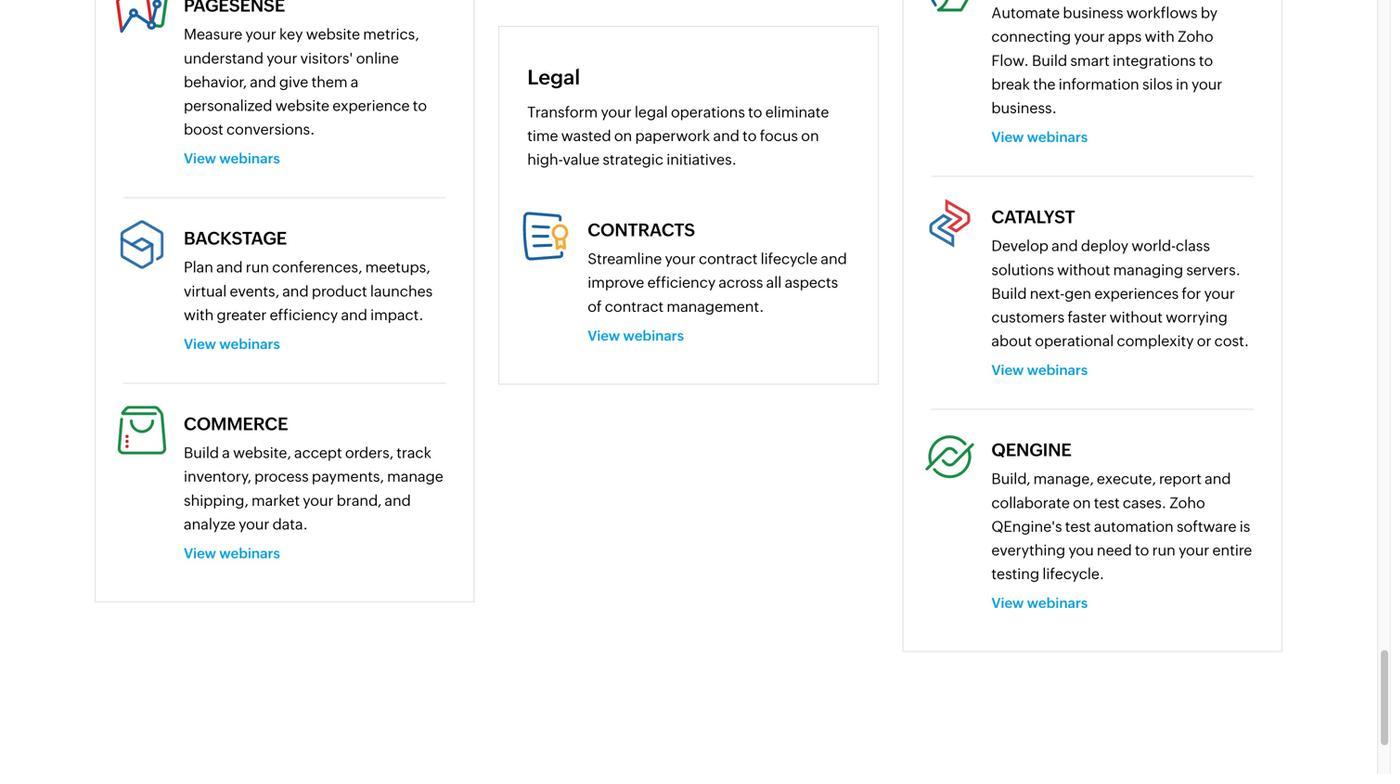 Task type: describe. For each thing, give the bounding box(es) containing it.
management.
[[667, 298, 764, 315]]

entire
[[1213, 542, 1253, 559]]

break
[[992, 76, 1031, 93]]

managing
[[1114, 261, 1184, 278]]

solutions
[[992, 261, 1055, 278]]

collaborate
[[992, 494, 1070, 511]]

aspects
[[785, 274, 839, 291]]

a inside measure your key website metrics, understand your visitors' online behavior, and give them a personalized website experience to boost conversions.
[[351, 73, 359, 90]]

run inside plan and run conferences, meetups, virtual events, and product launches with greater efficiency and impact.
[[246, 259, 269, 276]]

orders,
[[345, 444, 394, 462]]

lifecycle.
[[1043, 566, 1105, 583]]

in
[[1176, 76, 1189, 93]]

customers
[[992, 309, 1065, 326]]

view webinars for contracts
[[588, 328, 684, 344]]

improve
[[588, 274, 645, 291]]

track
[[397, 444, 432, 462]]

manage
[[387, 468, 444, 485]]

backstage
[[184, 229, 287, 248]]

webinars for catalyst
[[1027, 362, 1088, 378]]

webinars for commerce
[[219, 545, 280, 562]]

cases.
[[1123, 494, 1167, 511]]

worrying
[[1166, 309, 1228, 326]]

give
[[279, 73, 309, 90]]

focus
[[760, 127, 798, 144]]

zoho inside automate business workflows by connecting your apps with zoho flow. build smart integrations to break the information silos in your business.
[[1178, 28, 1214, 45]]

webinars for contracts
[[623, 328, 684, 344]]

complexity
[[1117, 332, 1194, 350]]

view down business.
[[992, 129, 1024, 145]]

catalyst
[[992, 207, 1076, 227]]

servers.
[[1187, 261, 1241, 278]]

wasted
[[561, 127, 611, 144]]

paperwork
[[635, 127, 710, 144]]

streamline
[[588, 250, 662, 268]]

view webinars for qengine
[[992, 595, 1088, 612]]

by
[[1201, 4, 1218, 21]]

inventory,
[[184, 468, 251, 485]]

behavior,
[[184, 73, 247, 90]]

payments,
[[312, 468, 384, 485]]

cost.
[[1215, 332, 1250, 350]]

class
[[1176, 237, 1211, 255]]

market
[[252, 492, 300, 509]]

process
[[254, 468, 309, 485]]

0 vertical spatial test
[[1094, 494, 1120, 511]]

qengine
[[992, 440, 1072, 460]]

product
[[312, 283, 367, 300]]

understand
[[184, 49, 264, 67]]

and inside streamline your contract lifecycle and improve efficiency across all aspects of contract management.
[[821, 250, 847, 268]]

your inside develop and deploy world-class solutions without managing servers. build next-gen experiences for your customers faster without worrying about operational complexity or cost.
[[1205, 285, 1236, 302]]

for
[[1182, 285, 1202, 302]]

view webinars for catalyst
[[992, 362, 1088, 378]]

your up smart
[[1075, 28, 1105, 45]]

strategic
[[603, 151, 664, 168]]

and inside build, manage, execute, report and collaborate on test cases. zoho qengine's test automation software is everything you need to run your entire testing lifecycle.
[[1205, 470, 1232, 488]]

about
[[992, 332, 1032, 350]]

analyze
[[184, 516, 236, 533]]

and inside develop and deploy world-class solutions without managing servers. build next-gen experiences for your customers faster without worrying about operational complexity or cost.
[[1052, 237, 1078, 255]]

your up data.
[[303, 492, 334, 509]]

view for qengine
[[992, 595, 1024, 612]]

operations
[[671, 103, 745, 120]]

view webinars for backstage
[[184, 336, 280, 352]]

shipping,
[[184, 492, 249, 509]]

to inside build, manage, execute, report and collaborate on test cases. zoho qengine's test automation software is everything you need to run your entire testing lifecycle.
[[1136, 542, 1150, 559]]

develop and deploy world-class solutions without managing servers. build next-gen experiences for your customers faster without worrying about operational complexity or cost.
[[992, 237, 1250, 350]]

view for contracts
[[588, 328, 620, 344]]

accept
[[294, 444, 342, 462]]

lifecycle
[[761, 250, 818, 268]]

and inside measure your key website metrics, understand your visitors' online behavior, and give them a personalized website experience to boost conversions.
[[250, 73, 276, 90]]

build a website, accept orders, track inventory, process payments, manage shipping, market your brand, and analyze your data.
[[184, 444, 444, 533]]

business.
[[992, 99, 1057, 117]]

information
[[1059, 76, 1140, 93]]

personalized
[[184, 97, 272, 114]]

across
[[719, 274, 764, 291]]

qengine's
[[992, 518, 1063, 535]]

your down market on the left of page
[[239, 516, 270, 533]]

to up focus
[[748, 103, 763, 120]]

metrics,
[[363, 26, 419, 43]]

1 horizontal spatial contract
[[699, 250, 758, 268]]

automation
[[1095, 518, 1174, 535]]

efficiency inside streamline your contract lifecycle and improve efficiency across all aspects of contract management.
[[648, 274, 716, 291]]

view for backstage
[[184, 336, 216, 352]]

is
[[1240, 518, 1251, 535]]

visitors'
[[301, 49, 353, 67]]

silos
[[1143, 76, 1173, 93]]

run inside build, manage, execute, report and collaborate on test cases. zoho qengine's test automation software is everything you need to run your entire testing lifecycle.
[[1153, 542, 1176, 559]]

testing
[[992, 566, 1040, 583]]

0 horizontal spatial test
[[1066, 518, 1092, 535]]

and down product at the top of page
[[341, 306, 368, 324]]

webinars for qengine
[[1027, 595, 1088, 612]]

key
[[279, 26, 303, 43]]

your right in
[[1192, 76, 1223, 93]]

efficiency inside plan and run conferences, meetups, virtual events, and product launches with greater efficiency and impact.
[[270, 306, 338, 324]]

meetups,
[[365, 259, 430, 276]]

website,
[[233, 444, 291, 462]]

high-
[[528, 151, 563, 168]]

measure your key website metrics, understand your visitors' online behavior, and give them a personalized website experience to boost conversions.
[[184, 26, 427, 138]]

greater
[[217, 306, 267, 324]]

1 horizontal spatial on
[[801, 127, 819, 144]]



Task type: vqa. For each thing, say whether or not it's contained in the screenshot.
run in the Plan and run conferences, meetups, virtual events, and product launches with greater efficiency and impact.
yes



Task type: locate. For each thing, give the bounding box(es) containing it.
the
[[1034, 76, 1056, 93]]

website
[[306, 26, 360, 43], [275, 97, 330, 114]]

1 vertical spatial with
[[184, 306, 214, 324]]

with inside plan and run conferences, meetups, virtual events, and product launches with greater efficiency and impact.
[[184, 306, 214, 324]]

everything
[[992, 542, 1066, 559]]

gen
[[1065, 285, 1092, 302]]

build, manage, execute, report and collaborate on test cases. zoho qengine's test automation software is everything you need to run your entire testing lifecycle.
[[992, 470, 1253, 583]]

on
[[614, 127, 632, 144], [801, 127, 819, 144], [1073, 494, 1091, 511]]

webinars
[[1027, 129, 1088, 145], [219, 151, 280, 167], [623, 328, 684, 344], [219, 336, 280, 352], [1027, 362, 1088, 378], [219, 545, 280, 562], [1027, 595, 1088, 612]]

automate business workflows by connecting your apps with zoho flow. build smart integrations to break the information silos in your business.
[[992, 4, 1223, 117]]

execute,
[[1097, 470, 1157, 488]]

contract up across on the top right
[[699, 250, 758, 268]]

0 vertical spatial build
[[1032, 52, 1068, 69]]

your down key
[[267, 49, 298, 67]]

2 horizontal spatial on
[[1073, 494, 1091, 511]]

0 vertical spatial a
[[351, 73, 359, 90]]

on down "eliminate"
[[801, 127, 819, 144]]

and left deploy
[[1052, 237, 1078, 255]]

view for catalyst
[[992, 362, 1024, 378]]

without up gen
[[1058, 261, 1111, 278]]

and down operations
[[714, 127, 740, 144]]

build,
[[992, 470, 1031, 488]]

to down automation
[[1136, 542, 1150, 559]]

run down automation
[[1153, 542, 1176, 559]]

1 vertical spatial build
[[992, 285, 1027, 302]]

run
[[246, 259, 269, 276], [1153, 542, 1176, 559]]

and inside transform your legal operations to eliminate time wasted on paperwork and to focus on high-value strategic initiatives.
[[714, 127, 740, 144]]

your down software
[[1179, 542, 1210, 559]]

boost
[[184, 121, 224, 138]]

webinars down business.
[[1027, 129, 1088, 145]]

to down by
[[1199, 52, 1214, 69]]

your
[[246, 26, 276, 43], [1075, 28, 1105, 45], [267, 49, 298, 67], [1192, 76, 1223, 93], [601, 103, 632, 120], [665, 250, 696, 268], [1205, 285, 1236, 302], [303, 492, 334, 509], [239, 516, 270, 533], [1179, 542, 1210, 559]]

0 vertical spatial with
[[1145, 28, 1175, 45]]

world-
[[1132, 237, 1176, 255]]

build down solutions at the top
[[992, 285, 1027, 302]]

contract down improve
[[605, 298, 664, 315]]

on down manage,
[[1073, 494, 1091, 511]]

0 horizontal spatial efficiency
[[270, 306, 338, 324]]

smart
[[1071, 52, 1110, 69]]

with down virtual
[[184, 306, 214, 324]]

your down contracts
[[665, 250, 696, 268]]

0 vertical spatial website
[[306, 26, 360, 43]]

view
[[992, 129, 1024, 145], [184, 151, 216, 167], [588, 328, 620, 344], [184, 336, 216, 352], [992, 362, 1024, 378], [184, 545, 216, 562], [992, 595, 1024, 612]]

1 vertical spatial contract
[[605, 298, 664, 315]]

streamline your contract lifecycle and improve efficiency across all aspects of contract management.
[[588, 250, 847, 315]]

your inside streamline your contract lifecycle and improve efficiency across all aspects of contract management.
[[665, 250, 696, 268]]

workflows
[[1127, 4, 1198, 21]]

0 vertical spatial run
[[246, 259, 269, 276]]

1 vertical spatial website
[[275, 97, 330, 114]]

efficiency up management.
[[648, 274, 716, 291]]

your down servers.
[[1205, 285, 1236, 302]]

them
[[312, 73, 348, 90]]

transform your legal operations to eliminate time wasted on paperwork and to focus on high-value strategic initiatives.
[[528, 103, 829, 168]]

test up "you" at right
[[1066, 518, 1092, 535]]

0 horizontal spatial on
[[614, 127, 632, 144]]

a right them
[[351, 73, 359, 90]]

2 vertical spatial build
[[184, 444, 219, 462]]

efficiency down product at the top of page
[[270, 306, 338, 324]]

efficiency
[[648, 274, 716, 291], [270, 306, 338, 324]]

website down give
[[275, 97, 330, 114]]

zoho down the report
[[1170, 494, 1206, 511]]

view for commerce
[[184, 545, 216, 562]]

conversions.
[[227, 121, 315, 138]]

or
[[1197, 332, 1212, 350]]

your inside transform your legal operations to eliminate time wasted on paperwork and to focus on high-value strategic initiatives.
[[601, 103, 632, 120]]

1 horizontal spatial build
[[992, 285, 1027, 302]]

a inside build a website, accept orders, track inventory, process payments, manage shipping, market your brand, and analyze your data.
[[222, 444, 230, 462]]

your left legal
[[601, 103, 632, 120]]

faster
[[1068, 309, 1107, 326]]

on inside build, manage, execute, report and collaborate on test cases. zoho qengine's test automation software is everything you need to run your entire testing lifecycle.
[[1073, 494, 1091, 511]]

build inside automate business workflows by connecting your apps with zoho flow. build smart integrations to break the information silos in your business.
[[1032, 52, 1068, 69]]

commerce
[[184, 414, 288, 434]]

1 horizontal spatial run
[[1153, 542, 1176, 559]]

view down analyze
[[184, 545, 216, 562]]

1 vertical spatial zoho
[[1170, 494, 1206, 511]]

and left give
[[250, 73, 276, 90]]

conferences,
[[272, 259, 362, 276]]

need
[[1097, 542, 1132, 559]]

data.
[[273, 516, 308, 533]]

and down the manage
[[385, 492, 411, 509]]

1 horizontal spatial a
[[351, 73, 359, 90]]

1 horizontal spatial with
[[1145, 28, 1175, 45]]

view down testing
[[992, 595, 1024, 612]]

plan
[[184, 259, 213, 276]]

initiatives.
[[667, 151, 737, 168]]

apps
[[1108, 28, 1142, 45]]

build up the
[[1032, 52, 1068, 69]]

transform
[[528, 103, 598, 120]]

and up the aspects
[[821, 250, 847, 268]]

and right the report
[[1205, 470, 1232, 488]]

with down workflows on the right
[[1145, 28, 1175, 45]]

1 vertical spatial test
[[1066, 518, 1092, 535]]

view webinars for commerce
[[184, 545, 280, 562]]

view webinars down analyze
[[184, 545, 280, 562]]

webinars down analyze
[[219, 545, 280, 562]]

contract
[[699, 250, 758, 268], [605, 298, 664, 315]]

0 horizontal spatial run
[[246, 259, 269, 276]]

view down boost on the top left of the page
[[184, 151, 216, 167]]

zoho inside build, manage, execute, report and collaborate on test cases. zoho qengine's test automation software is everything you need to run your entire testing lifecycle.
[[1170, 494, 1206, 511]]

report
[[1160, 470, 1202, 488]]

with inside automate business workflows by connecting your apps with zoho flow. build smart integrations to break the information silos in your business.
[[1145, 28, 1175, 45]]

webinars for backstage
[[219, 336, 280, 352]]

0 vertical spatial zoho
[[1178, 28, 1214, 45]]

automate
[[992, 4, 1060, 21]]

without down experiences
[[1110, 309, 1163, 326]]

1 vertical spatial a
[[222, 444, 230, 462]]

events,
[[230, 283, 279, 300]]

software
[[1177, 518, 1237, 535]]

view webinars down business.
[[992, 129, 1088, 145]]

on up strategic
[[614, 127, 632, 144]]

1 vertical spatial efficiency
[[270, 306, 338, 324]]

1 vertical spatial without
[[1110, 309, 1163, 326]]

webinars down greater
[[219, 336, 280, 352]]

2 horizontal spatial build
[[1032, 52, 1068, 69]]

zoho
[[1178, 28, 1214, 45], [1170, 494, 1206, 511]]

webinars down conversions.
[[219, 151, 280, 167]]

view down the about
[[992, 362, 1024, 378]]

manage,
[[1034, 470, 1094, 488]]

and down backstage
[[216, 259, 243, 276]]

build inside develop and deploy world-class solutions without managing servers. build next-gen experiences for your customers faster without worrying about operational complexity or cost.
[[992, 285, 1027, 302]]

webinars down improve
[[623, 328, 684, 344]]

business
[[1063, 4, 1124, 21]]

and
[[250, 73, 276, 90], [714, 127, 740, 144], [1052, 237, 1078, 255], [821, 250, 847, 268], [216, 259, 243, 276], [282, 283, 309, 300], [341, 306, 368, 324], [1205, 470, 1232, 488], [385, 492, 411, 509]]

plan and run conferences, meetups, virtual events, and product launches with greater efficiency and impact.
[[184, 259, 433, 324]]

run up events,
[[246, 259, 269, 276]]

view webinars down boost on the top left of the page
[[184, 151, 280, 167]]

deploy
[[1081, 237, 1129, 255]]

experience
[[333, 97, 410, 114]]

and down conferences,
[[282, 283, 309, 300]]

build up inventory,
[[184, 444, 219, 462]]

1 vertical spatial run
[[1153, 542, 1176, 559]]

view webinars down testing
[[992, 595, 1088, 612]]

to right experience
[[413, 97, 427, 114]]

impact.
[[371, 306, 424, 324]]

legal
[[635, 103, 668, 120]]

virtual
[[184, 283, 227, 300]]

webinars down operational
[[1027, 362, 1088, 378]]

of
[[588, 298, 602, 315]]

experiences
[[1095, 285, 1179, 302]]

view down the of on the left of the page
[[588, 328, 620, 344]]

zoho down by
[[1178, 28, 1214, 45]]

view webinars down the of on the left of the page
[[588, 328, 684, 344]]

test down execute,
[[1094, 494, 1120, 511]]

value
[[563, 151, 600, 168]]

0 horizontal spatial build
[[184, 444, 219, 462]]

website up visitors'
[[306, 26, 360, 43]]

0 horizontal spatial contract
[[605, 298, 664, 315]]

0 vertical spatial contract
[[699, 250, 758, 268]]

0 vertical spatial efficiency
[[648, 274, 716, 291]]

1 horizontal spatial test
[[1094, 494, 1120, 511]]

you
[[1069, 542, 1094, 559]]

online
[[356, 49, 399, 67]]

to left focus
[[743, 127, 757, 144]]

and inside build a website, accept orders, track inventory, process payments, manage shipping, market your brand, and analyze your data.
[[385, 492, 411, 509]]

a up inventory,
[[222, 444, 230, 462]]

view webinars down greater
[[184, 336, 280, 352]]

time
[[528, 127, 558, 144]]

to inside automate business workflows by connecting your apps with zoho flow. build smart integrations to break the information silos in your business.
[[1199, 52, 1214, 69]]

1 horizontal spatial efficiency
[[648, 274, 716, 291]]

view webinars down the about
[[992, 362, 1088, 378]]

your inside build, manage, execute, report and collaborate on test cases. zoho qengine's test automation software is everything you need to run your entire testing lifecycle.
[[1179, 542, 1210, 559]]

your left key
[[246, 26, 276, 43]]

build inside build a website, accept orders, track inventory, process payments, manage shipping, market your brand, and analyze your data.
[[184, 444, 219, 462]]

0 vertical spatial without
[[1058, 261, 1111, 278]]

connecting
[[992, 28, 1072, 45]]

launches
[[370, 283, 433, 300]]

webinars down lifecycle.
[[1027, 595, 1088, 612]]

flow.
[[992, 52, 1029, 69]]

0 horizontal spatial a
[[222, 444, 230, 462]]

to inside measure your key website metrics, understand your visitors' online behavior, and give them a personalized website experience to boost conversions.
[[413, 97, 427, 114]]

develop
[[992, 237, 1049, 255]]

operational
[[1035, 332, 1114, 350]]

view down virtual
[[184, 336, 216, 352]]

legal
[[528, 66, 580, 89]]

eliminate
[[766, 103, 829, 120]]

measure
[[184, 26, 243, 43]]

a
[[351, 73, 359, 90], [222, 444, 230, 462]]

0 horizontal spatial with
[[184, 306, 214, 324]]



